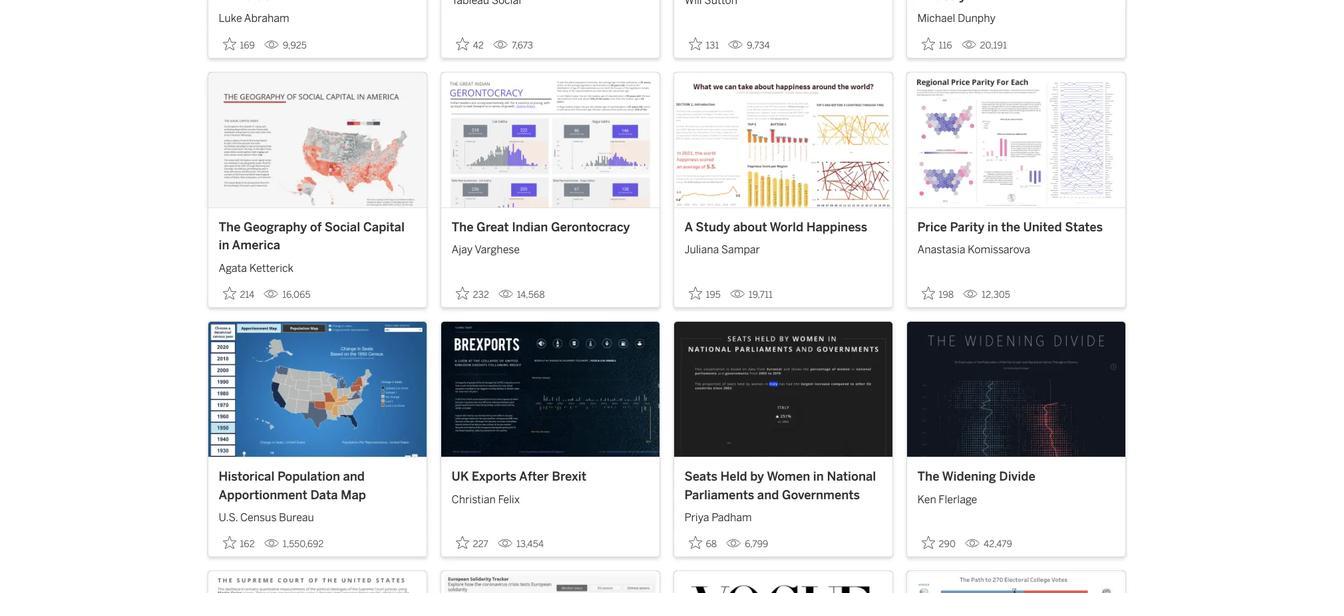 Task type: describe. For each thing, give the bounding box(es) containing it.
population
[[278, 470, 340, 485]]

sampar
[[722, 244, 760, 257]]

workbook thumbnail image for apportionment
[[208, 322, 426, 458]]

and inside seats held by women in national parliaments and governments
[[758, 488, 779, 503]]

workbook thumbnail image for world
[[674, 72, 893, 208]]

after
[[519, 470, 549, 485]]

232
[[473, 290, 489, 301]]

162
[[240, 539, 255, 551]]

agata ketterick link
[[219, 255, 416, 277]]

united
[[1024, 220, 1062, 235]]

christian
[[452, 494, 496, 506]]

u.s. census bureau link
[[219, 505, 416, 527]]

workbook thumbnail image for brexit
[[441, 322, 659, 458]]

the geography of social capital in america
[[219, 220, 405, 253]]

historical
[[219, 470, 275, 485]]

the for the geography of social capital in america
[[219, 220, 241, 235]]

169
[[240, 40, 255, 51]]

priya padham
[[685, 512, 752, 525]]

women
[[767, 470, 810, 485]]

indian
[[512, 220, 548, 235]]

priya
[[685, 512, 709, 525]]

42
[[473, 40, 484, 51]]

bureau
[[279, 512, 314, 525]]

seats
[[685, 470, 718, 485]]

historical population and apportionment data map link
[[219, 469, 416, 505]]

america
[[232, 239, 280, 253]]

divide
[[1000, 470, 1036, 485]]

19,711 views element
[[725, 284, 778, 306]]

6,799
[[745, 539, 769, 551]]

luke
[[219, 12, 242, 25]]

Add Favorite button
[[918, 283, 958, 305]]

ketterick
[[249, 262, 294, 275]]

map
[[341, 488, 366, 503]]

juliana sampar
[[685, 244, 760, 257]]

the for the widening divide
[[918, 470, 940, 485]]

governments
[[782, 488, 860, 503]]

dunphy
[[958, 12, 996, 25]]

workbook thumbnail image for women
[[674, 322, 893, 458]]

in inside the geography of social capital in america
[[219, 239, 229, 253]]

in inside seats held by women in national parliaments and governments
[[814, 470, 824, 485]]

world
[[770, 220, 804, 235]]

historical population and apportionment data map
[[219, 470, 366, 503]]

price parity in the united states
[[918, 220, 1103, 235]]

michael dunphy
[[918, 12, 996, 25]]

ajay
[[452, 244, 473, 257]]

13,454
[[517, 539, 544, 551]]

agata ketterick
[[219, 262, 294, 275]]

227
[[473, 539, 489, 551]]

anastasia komissarova link
[[918, 237, 1115, 259]]

Add Favorite button
[[452, 283, 493, 305]]

apportionment
[[219, 488, 307, 503]]

42,479
[[984, 539, 1013, 551]]

the great indian gerontocracy link
[[452, 219, 649, 237]]

happiness
[[807, 220, 868, 235]]

luke abraham link
[[219, 6, 416, 27]]

Add Favorite button
[[452, 33, 488, 55]]

add favorite button containing 131
[[685, 33, 723, 55]]

luke abraham
[[219, 12, 289, 25]]

the geography of social capital in america link
[[219, 219, 416, 255]]

anastasia komissarova
[[918, 244, 1031, 257]]

116
[[939, 40, 952, 51]]

workbook thumbnail image for the
[[907, 72, 1126, 208]]

widening
[[942, 470, 997, 485]]

the
[[1002, 220, 1021, 235]]

held
[[721, 470, 748, 485]]

7,673
[[512, 40, 533, 51]]

workbook thumbnail image for social
[[208, 72, 426, 208]]

social
[[325, 220, 360, 235]]

214
[[240, 290, 254, 301]]

michael dunphy link
[[918, 6, 1115, 27]]

padham
[[712, 512, 752, 525]]

add favorite button for historical population and apportionment data map
[[219, 533, 259, 555]]

uk exports after brexit
[[452, 470, 587, 485]]

data
[[311, 488, 338, 503]]

capital
[[363, 220, 405, 235]]

price parity in the united states link
[[918, 219, 1115, 237]]

1,550,692
[[283, 539, 324, 551]]

68
[[706, 539, 717, 551]]

13,454 views element
[[493, 534, 549, 556]]

a study about world happiness
[[685, 220, 868, 235]]

gerontocracy
[[551, 220, 630, 235]]

varghese
[[475, 244, 520, 257]]

parliaments
[[685, 488, 755, 503]]

14,568 views element
[[493, 284, 550, 306]]



Task type: locate. For each thing, give the bounding box(es) containing it.
20,191
[[980, 40, 1007, 51]]

priya padham link
[[685, 505, 882, 527]]

the
[[219, 220, 241, 235], [452, 220, 474, 235], [918, 470, 940, 485]]

the great indian gerontocracy
[[452, 220, 630, 235]]

in left the the
[[988, 220, 999, 235]]

states
[[1065, 220, 1103, 235]]

workbook thumbnail image
[[208, 72, 426, 208], [441, 72, 659, 208], [674, 72, 893, 208], [907, 72, 1126, 208], [208, 322, 426, 458], [441, 322, 659, 458], [674, 322, 893, 458], [907, 322, 1126, 458]]

add favorite button containing 214
[[219, 283, 258, 305]]

1,550,692 views element
[[259, 534, 329, 556]]

1 horizontal spatial and
[[758, 488, 779, 503]]

the widening divide
[[918, 470, 1036, 485]]

flerlage
[[939, 494, 978, 506]]

12,305
[[982, 290, 1011, 301]]

the inside the geography of social capital in america
[[219, 220, 241, 235]]

in up governments
[[814, 470, 824, 485]]

Add Favorite button
[[219, 33, 259, 55], [685, 33, 723, 55], [219, 283, 258, 305], [685, 283, 725, 305], [219, 533, 259, 555], [452, 533, 493, 555], [685, 533, 721, 555], [918, 533, 960, 555]]

19,711
[[749, 290, 773, 301]]

michael
[[918, 12, 956, 25]]

Add Favorite button
[[918, 33, 956, 55]]

a
[[685, 220, 693, 235]]

2 horizontal spatial the
[[918, 470, 940, 485]]

42,479 views element
[[960, 534, 1018, 556]]

christian felix link
[[452, 487, 649, 508]]

add favorite button containing 290
[[918, 533, 960, 555]]

ken
[[918, 494, 937, 506]]

add favorite button down ken flerlage
[[918, 533, 960, 555]]

add favorite button down christian
[[452, 533, 493, 555]]

ajay varghese link
[[452, 237, 649, 259]]

add favorite button containing 169
[[219, 33, 259, 55]]

6,799 views element
[[721, 534, 774, 556]]

9,734 views element
[[723, 34, 776, 56]]

the up 'ajay'
[[452, 220, 474, 235]]

14,568
[[517, 290, 545, 301]]

1 horizontal spatial in
[[814, 470, 824, 485]]

and
[[343, 470, 365, 485], [758, 488, 779, 503]]

add favorite button down juliana
[[685, 283, 725, 305]]

geography
[[244, 220, 307, 235]]

add favorite button containing 162
[[219, 533, 259, 555]]

9,925
[[283, 40, 307, 51]]

0 horizontal spatial and
[[343, 470, 365, 485]]

a study about world happiness link
[[685, 219, 882, 237]]

christian felix
[[452, 494, 520, 506]]

the for the great indian gerontocracy
[[452, 220, 474, 235]]

9,925 views element
[[259, 34, 312, 56]]

felix
[[498, 494, 520, 506]]

16,065
[[282, 290, 311, 301]]

seats held by women in national parliaments and governments
[[685, 470, 876, 503]]

brexit
[[552, 470, 587, 485]]

parity
[[950, 220, 985, 235]]

290
[[939, 539, 956, 551]]

0 vertical spatial and
[[343, 470, 365, 485]]

ajay varghese
[[452, 244, 520, 257]]

the widening divide link
[[918, 469, 1115, 487]]

1 vertical spatial and
[[758, 488, 779, 503]]

add favorite button containing 227
[[452, 533, 493, 555]]

in up agata
[[219, 239, 229, 253]]

0 horizontal spatial in
[[219, 239, 229, 253]]

add favorite button for a study about world happiness
[[685, 283, 725, 305]]

and inside historical population and apportionment data map
[[343, 470, 365, 485]]

198
[[939, 290, 954, 301]]

the up ken
[[918, 470, 940, 485]]

195
[[706, 290, 721, 301]]

the up america
[[219, 220, 241, 235]]

0 vertical spatial in
[[988, 220, 999, 235]]

add favorite button for uk exports after brexit
[[452, 533, 493, 555]]

seats held by women in national parliaments and governments link
[[685, 469, 882, 505]]

of
[[310, 220, 322, 235]]

uk
[[452, 470, 469, 485]]

add favorite button for seats held by women in national parliaments and governments
[[685, 533, 721, 555]]

16,065 views element
[[258, 284, 316, 306]]

by
[[751, 470, 764, 485]]

study
[[696, 220, 730, 235]]

and up map
[[343, 470, 365, 485]]

add favorite button left 9,734
[[685, 33, 723, 55]]

agata
[[219, 262, 247, 275]]

add favorite button for the widening divide
[[918, 533, 960, 555]]

7,673 views element
[[488, 34, 539, 56]]

in inside price parity in the united states link
[[988, 220, 999, 235]]

add favorite button containing 68
[[685, 533, 721, 555]]

2 vertical spatial in
[[814, 470, 824, 485]]

20,191 views element
[[956, 34, 1013, 56]]

workbook thumbnail image for gerontocracy
[[441, 72, 659, 208]]

anastasia
[[918, 244, 966, 257]]

uk exports after brexit link
[[452, 469, 649, 487]]

juliana
[[685, 244, 719, 257]]

price
[[918, 220, 947, 235]]

add favorite button down the priya
[[685, 533, 721, 555]]

komissarova
[[968, 244, 1031, 257]]

9,734
[[747, 40, 770, 51]]

add favorite button down agata
[[219, 283, 258, 305]]

12,305 views element
[[958, 284, 1016, 306]]

census
[[240, 512, 277, 525]]

1 vertical spatial in
[[219, 239, 229, 253]]

1 horizontal spatial the
[[452, 220, 474, 235]]

0 horizontal spatial the
[[219, 220, 241, 235]]

add favorite button for the geography of social capital in america
[[219, 283, 258, 305]]

u.s. census bureau
[[219, 512, 314, 525]]

exports
[[472, 470, 517, 485]]

national
[[827, 470, 876, 485]]

juliana sampar link
[[685, 237, 882, 259]]

and down by
[[758, 488, 779, 503]]

add favorite button containing 195
[[685, 283, 725, 305]]

in
[[988, 220, 999, 235], [219, 239, 229, 253], [814, 470, 824, 485]]

ken flerlage
[[918, 494, 978, 506]]

u.s.
[[219, 512, 238, 525]]

add favorite button down u.s.
[[219, 533, 259, 555]]

add favorite button down the luke
[[219, 33, 259, 55]]

abraham
[[244, 12, 289, 25]]

2 horizontal spatial in
[[988, 220, 999, 235]]

about
[[734, 220, 767, 235]]

131
[[706, 40, 719, 51]]



Task type: vqa. For each thing, say whether or not it's contained in the screenshot.


